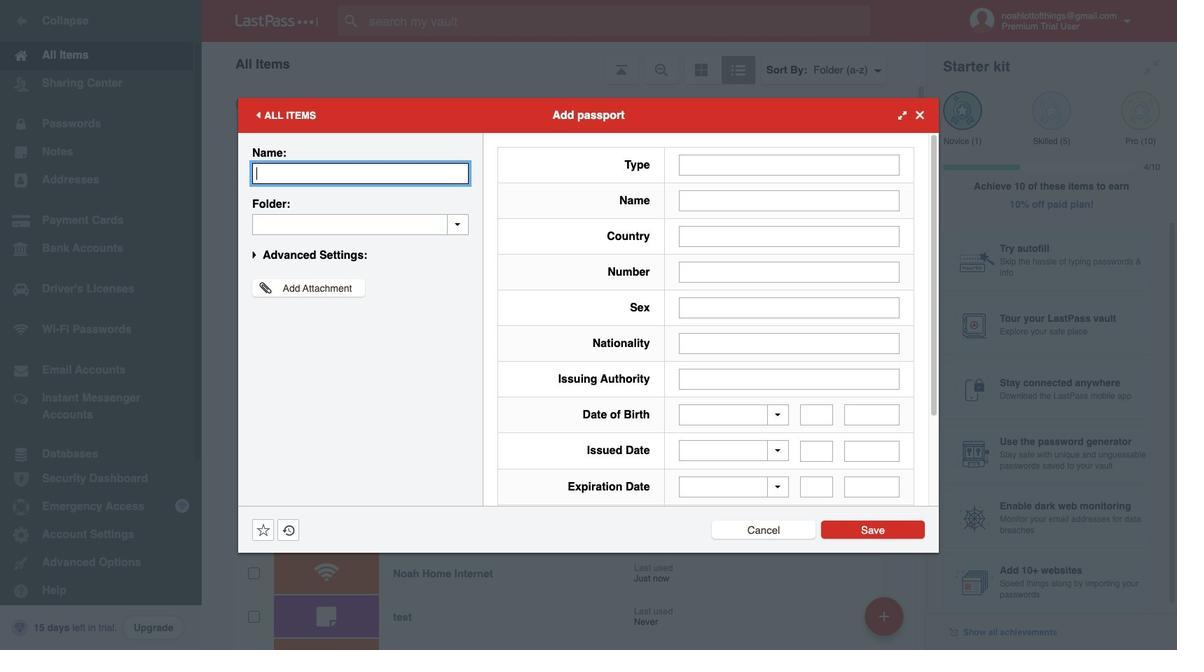 Task type: locate. For each thing, give the bounding box(es) containing it.
dialog
[[238, 98, 939, 607]]

main navigation navigation
[[0, 0, 202, 651]]

new item image
[[879, 612, 889, 622]]

search my vault text field
[[338, 6, 898, 36]]

None text field
[[679, 154, 900, 176], [252, 163, 469, 184], [679, 190, 900, 211], [679, 262, 900, 283], [679, 369, 900, 390], [844, 405, 900, 426], [679, 154, 900, 176], [252, 163, 469, 184], [679, 190, 900, 211], [679, 262, 900, 283], [679, 369, 900, 390], [844, 405, 900, 426]]

lastpass image
[[235, 15, 318, 27]]

None text field
[[252, 214, 469, 235], [679, 226, 900, 247], [679, 297, 900, 318], [679, 333, 900, 354], [800, 405, 833, 426], [800, 441, 833, 462], [844, 441, 900, 462], [800, 477, 833, 498], [844, 477, 900, 498], [252, 214, 469, 235], [679, 226, 900, 247], [679, 297, 900, 318], [679, 333, 900, 354], [800, 405, 833, 426], [800, 441, 833, 462], [844, 441, 900, 462], [800, 477, 833, 498], [844, 477, 900, 498]]

vault options navigation
[[202, 42, 926, 84]]



Task type: describe. For each thing, give the bounding box(es) containing it.
new item navigation
[[860, 593, 912, 651]]

Search search field
[[338, 6, 898, 36]]



